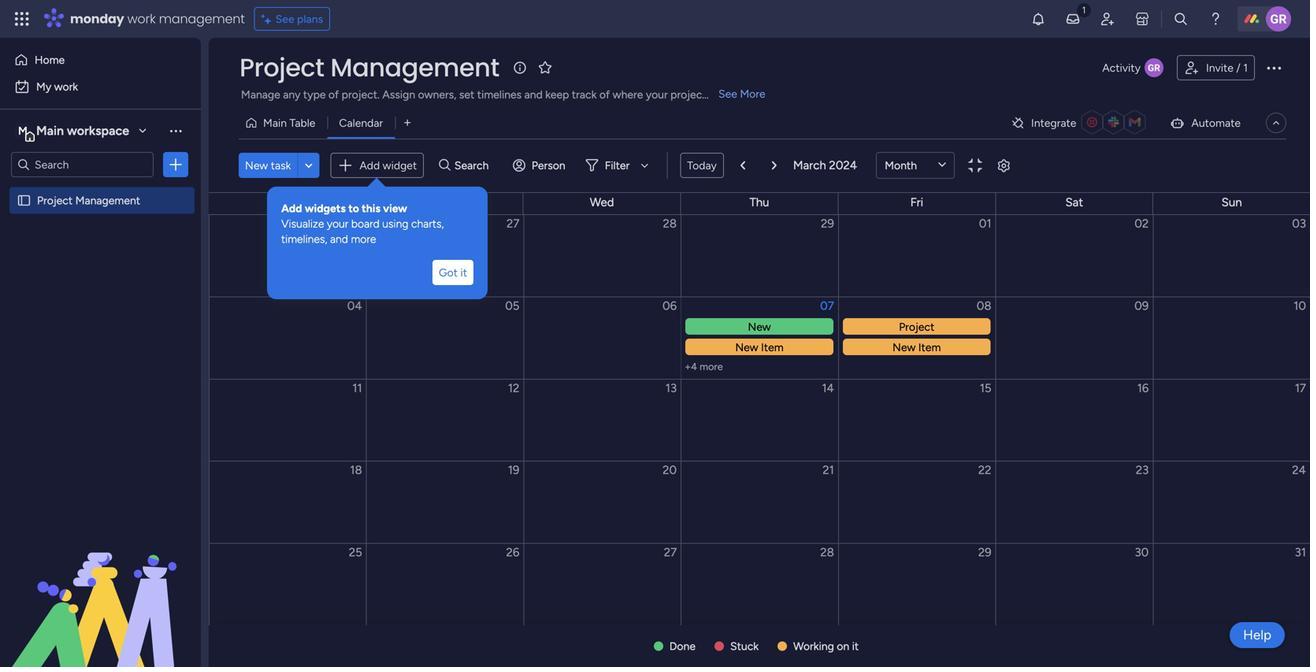 Task type: describe. For each thing, give the bounding box(es) containing it.
1 of from the left
[[328, 88, 339, 101]]

my
[[36, 80, 51, 93]]

march 2024
[[793, 158, 857, 172]]

0 vertical spatial and
[[524, 88, 543, 101]]

person
[[532, 159, 565, 172]]

see more link
[[717, 86, 767, 102]]

owners,
[[418, 88, 456, 101]]

angle down image
[[305, 160, 313, 171]]

+4 more link
[[685, 361, 837, 373]]

filter button
[[580, 153, 654, 178]]

greg robinson image
[[1266, 6, 1291, 32]]

management
[[159, 10, 245, 28]]

any
[[283, 88, 301, 101]]

search everything image
[[1173, 11, 1189, 27]]

workspace selection element
[[15, 121, 132, 142]]

project.
[[342, 88, 380, 101]]

mon
[[275, 195, 299, 210]]

stuck
[[730, 640, 759, 653]]

0 vertical spatial management
[[330, 50, 499, 85]]

fri
[[910, 195, 923, 210]]

manage
[[241, 88, 280, 101]]

timelines,
[[281, 233, 327, 246]]

new task
[[245, 159, 291, 172]]

main for main workspace
[[36, 123, 64, 138]]

add for add widgets to this view visualize your board using charts, timelines, and more got it
[[281, 202, 302, 215]]

view
[[383, 202, 407, 215]]

2 list arrow image from the left
[[772, 161, 777, 170]]

add for add widget
[[360, 159, 380, 172]]

wed
[[590, 195, 614, 210]]

monday
[[70, 10, 124, 28]]

+4 more
[[685, 361, 723, 373]]

show board description image
[[510, 60, 529, 76]]

integrate
[[1031, 116, 1076, 130]]

main table button
[[239, 110, 327, 136]]

stands.
[[709, 88, 744, 101]]

person button
[[507, 153, 575, 178]]

today
[[687, 159, 717, 172]]

integrate button
[[1004, 106, 1157, 139]]

this
[[362, 202, 380, 215]]

1 vertical spatial options image
[[168, 157, 184, 173]]

my work
[[36, 80, 78, 93]]

working on it
[[793, 640, 859, 653]]

month
[[885, 159, 917, 172]]

1 horizontal spatial your
[[646, 88, 668, 101]]

see for see plans
[[275, 12, 294, 26]]

assign
[[382, 88, 415, 101]]

filter
[[605, 159, 630, 172]]

1 vertical spatial more
[[700, 361, 723, 373]]

plans
[[297, 12, 323, 26]]

1 vertical spatial it
[[852, 640, 859, 653]]

calendar
[[339, 116, 383, 130]]

0 vertical spatial options image
[[1264, 58, 1283, 77]]

m
[[18, 124, 28, 137]]

home
[[35, 53, 65, 67]]

monday work management
[[70, 10, 245, 28]]

/
[[1236, 61, 1241, 74]]

invite
[[1206, 61, 1234, 74]]

on
[[837, 640, 849, 653]]

table
[[290, 116, 315, 130]]

work for my
[[54, 80, 78, 93]]

task
[[271, 159, 291, 172]]

1 list arrow image from the left
[[740, 161, 745, 170]]

workspace options image
[[168, 123, 184, 138]]

Search field
[[451, 154, 498, 176]]

+4
[[685, 361, 697, 373]]

monday marketplace image
[[1134, 11, 1150, 27]]

track
[[572, 88, 597, 101]]

collapse board header image
[[1270, 117, 1283, 129]]

arrow down image
[[635, 156, 654, 175]]

main table
[[263, 116, 315, 130]]

lottie animation element
[[0, 508, 201, 667]]

1
[[1243, 61, 1248, 74]]

got
[[439, 266, 458, 279]]

today button
[[680, 153, 724, 178]]

it inside 'add widgets to this view visualize your board using charts, timelines, and more got it'
[[460, 266, 467, 279]]

see plans button
[[254, 7, 330, 31]]

got it button
[[432, 260, 473, 285]]

1 horizontal spatial project management
[[239, 50, 499, 85]]

working
[[793, 640, 834, 653]]

public board image
[[17, 193, 32, 208]]

home option
[[9, 47, 191, 72]]

invite members image
[[1100, 11, 1116, 27]]

1 image
[[1077, 1, 1091, 19]]



Task type: vqa. For each thing, say whether or not it's contained in the screenshot.
Text Box
no



Task type: locate. For each thing, give the bounding box(es) containing it.
of right type
[[328, 88, 339, 101]]

add inside 'add widgets to this view visualize your board using charts, timelines, and more got it'
[[281, 202, 302, 215]]

1 horizontal spatial list arrow image
[[772, 161, 777, 170]]

your down widgets
[[327, 217, 348, 231]]

2024
[[829, 158, 857, 172]]

see plans
[[275, 12, 323, 26]]

calendar button
[[327, 110, 395, 136]]

0 vertical spatial more
[[351, 233, 376, 246]]

your
[[646, 88, 668, 101], [327, 217, 348, 231]]

home link
[[9, 47, 191, 72]]

1 horizontal spatial options image
[[1264, 58, 1283, 77]]

help image
[[1208, 11, 1223, 27]]

project right public board icon
[[37, 194, 73, 207]]

widgets
[[305, 202, 346, 215]]

work
[[127, 10, 156, 28], [54, 80, 78, 93]]

visualize
[[281, 217, 324, 231]]

sat
[[1065, 195, 1083, 210]]

1 horizontal spatial main
[[263, 116, 287, 130]]

automate button
[[1163, 110, 1247, 136]]

list arrow image
[[740, 161, 745, 170], [772, 161, 777, 170]]

new task button
[[239, 153, 297, 178]]

board
[[351, 217, 380, 231]]

Project Management field
[[236, 50, 503, 85]]

project management down "search in workspace" 'field'
[[37, 194, 140, 207]]

project management inside list box
[[37, 194, 140, 207]]

where
[[613, 88, 643, 101]]

add widget button
[[330, 153, 424, 178]]

1 vertical spatial project
[[37, 194, 73, 207]]

invite / 1 button
[[1177, 55, 1255, 80]]

list arrow image right today
[[740, 161, 745, 170]]

project management up project.
[[239, 50, 499, 85]]

management inside list box
[[75, 194, 140, 207]]

your inside 'add widgets to this view visualize your board using charts, timelines, and more got it'
[[327, 217, 348, 231]]

1 vertical spatial work
[[54, 80, 78, 93]]

more
[[740, 87, 766, 100]]

add
[[360, 159, 380, 172], [281, 202, 302, 215]]

0 horizontal spatial your
[[327, 217, 348, 231]]

add up "visualize"
[[281, 202, 302, 215]]

more inside 'add widgets to this view visualize your board using charts, timelines, and more got it'
[[351, 233, 376, 246]]

0 horizontal spatial of
[[328, 88, 339, 101]]

0 vertical spatial work
[[127, 10, 156, 28]]

2 of from the left
[[599, 88, 610, 101]]

main
[[263, 116, 287, 130], [36, 123, 64, 138]]

main left table
[[263, 116, 287, 130]]

more right +4
[[700, 361, 723, 373]]

option
[[0, 186, 201, 189]]

main for main table
[[263, 116, 287, 130]]

0 horizontal spatial list arrow image
[[740, 161, 745, 170]]

management down "search in workspace" 'field'
[[75, 194, 140, 207]]

done
[[669, 640, 696, 653]]

your right where
[[646, 88, 668, 101]]

options image
[[1264, 58, 1283, 77], [168, 157, 184, 173]]

0 horizontal spatial options image
[[168, 157, 184, 173]]

my work option
[[9, 74, 191, 99]]

0 horizontal spatial project
[[37, 194, 73, 207]]

0 horizontal spatial management
[[75, 194, 140, 207]]

work right monday at the top of page
[[127, 10, 156, 28]]

work inside option
[[54, 80, 78, 93]]

0 vertical spatial add
[[360, 159, 380, 172]]

1 vertical spatial and
[[330, 233, 348, 246]]

of right the track
[[599, 88, 610, 101]]

1 vertical spatial your
[[327, 217, 348, 231]]

project
[[239, 50, 324, 85], [37, 194, 73, 207]]

1 horizontal spatial and
[[524, 88, 543, 101]]

march
[[793, 158, 826, 172]]

0 vertical spatial see
[[275, 12, 294, 26]]

main workspace
[[36, 123, 129, 138]]

help
[[1243, 627, 1272, 643]]

thu
[[750, 195, 769, 210]]

project
[[671, 88, 706, 101]]

see left plans
[[275, 12, 294, 26]]

see
[[275, 12, 294, 26], [718, 87, 737, 100]]

1 horizontal spatial more
[[700, 361, 723, 373]]

activity button
[[1096, 55, 1171, 80]]

it right on on the right bottom of page
[[852, 640, 859, 653]]

to
[[348, 202, 359, 215]]

timelines
[[477, 88, 522, 101]]

add to favorites image
[[537, 59, 553, 75]]

add widgets to this view visualize your board using charts, timelines, and more got it
[[281, 202, 467, 279]]

main inside workspace selection element
[[36, 123, 64, 138]]

options image down the 'workspace options' image
[[168, 157, 184, 173]]

0 horizontal spatial it
[[460, 266, 467, 279]]

it
[[460, 266, 467, 279], [852, 640, 859, 653]]

Search in workspace field
[[33, 156, 132, 174]]

see more
[[718, 87, 766, 100]]

more down board
[[351, 233, 376, 246]]

0 vertical spatial it
[[460, 266, 467, 279]]

invite / 1
[[1206, 61, 1248, 74]]

0 horizontal spatial work
[[54, 80, 78, 93]]

manage any type of project. assign owners, set timelines and keep track of where your project stands.
[[241, 88, 744, 101]]

activity
[[1102, 61, 1141, 74]]

0 vertical spatial your
[[646, 88, 668, 101]]

lottie animation image
[[0, 508, 201, 667]]

type
[[303, 88, 326, 101]]

using
[[382, 217, 408, 231]]

more
[[351, 233, 376, 246], [700, 361, 723, 373]]

1 horizontal spatial project
[[239, 50, 324, 85]]

options image right 1 at right
[[1264, 58, 1283, 77]]

help button
[[1230, 622, 1285, 648]]

charts,
[[411, 217, 444, 231]]

automate
[[1192, 116, 1241, 130]]

work right my
[[54, 80, 78, 93]]

1 horizontal spatial work
[[127, 10, 156, 28]]

sun
[[1222, 195, 1242, 210]]

1 vertical spatial management
[[75, 194, 140, 207]]

and down widgets
[[330, 233, 348, 246]]

0 horizontal spatial more
[[351, 233, 376, 246]]

add left widget
[[360, 159, 380, 172]]

add widget
[[360, 159, 417, 172]]

0 horizontal spatial project management
[[37, 194, 140, 207]]

workspace
[[67, 123, 129, 138]]

update feed image
[[1065, 11, 1081, 27]]

1 horizontal spatial see
[[718, 87, 737, 100]]

see left more
[[718, 87, 737, 100]]

0 horizontal spatial and
[[330, 233, 348, 246]]

project management
[[239, 50, 499, 85], [37, 194, 140, 207]]

set
[[459, 88, 475, 101]]

0 vertical spatial project management
[[239, 50, 499, 85]]

management up assign
[[330, 50, 499, 85]]

add inside add widget popup button
[[360, 159, 380, 172]]

project management list box
[[0, 184, 201, 427]]

1 horizontal spatial of
[[599, 88, 610, 101]]

it right got
[[460, 266, 467, 279]]

widget
[[383, 159, 417, 172]]

see for see more
[[718, 87, 737, 100]]

of
[[328, 88, 339, 101], [599, 88, 610, 101]]

1 vertical spatial see
[[718, 87, 737, 100]]

v2 search image
[[439, 157, 451, 174]]

work for monday
[[127, 10, 156, 28]]

and left keep
[[524, 88, 543, 101]]

1 horizontal spatial it
[[852, 640, 859, 653]]

see inside 'button'
[[275, 12, 294, 26]]

select product image
[[14, 11, 30, 27]]

new
[[245, 159, 268, 172]]

0 horizontal spatial main
[[36, 123, 64, 138]]

0 horizontal spatial see
[[275, 12, 294, 26]]

1 horizontal spatial add
[[360, 159, 380, 172]]

add view image
[[404, 117, 411, 129]]

and inside 'add widgets to this view visualize your board using charts, timelines, and more got it'
[[330, 233, 348, 246]]

main inside button
[[263, 116, 287, 130]]

1 vertical spatial project management
[[37, 194, 140, 207]]

project inside list box
[[37, 194, 73, 207]]

main right the workspace icon
[[36, 123, 64, 138]]

my work link
[[9, 74, 191, 99]]

project up any in the top of the page
[[239, 50, 324, 85]]

and
[[524, 88, 543, 101], [330, 233, 348, 246]]

workspace image
[[15, 122, 31, 139]]

notifications image
[[1030, 11, 1046, 27]]

1 horizontal spatial management
[[330, 50, 499, 85]]

1 vertical spatial add
[[281, 202, 302, 215]]

keep
[[545, 88, 569, 101]]

0 horizontal spatial add
[[281, 202, 302, 215]]

0 vertical spatial project
[[239, 50, 324, 85]]

list arrow image left march on the right top of the page
[[772, 161, 777, 170]]



